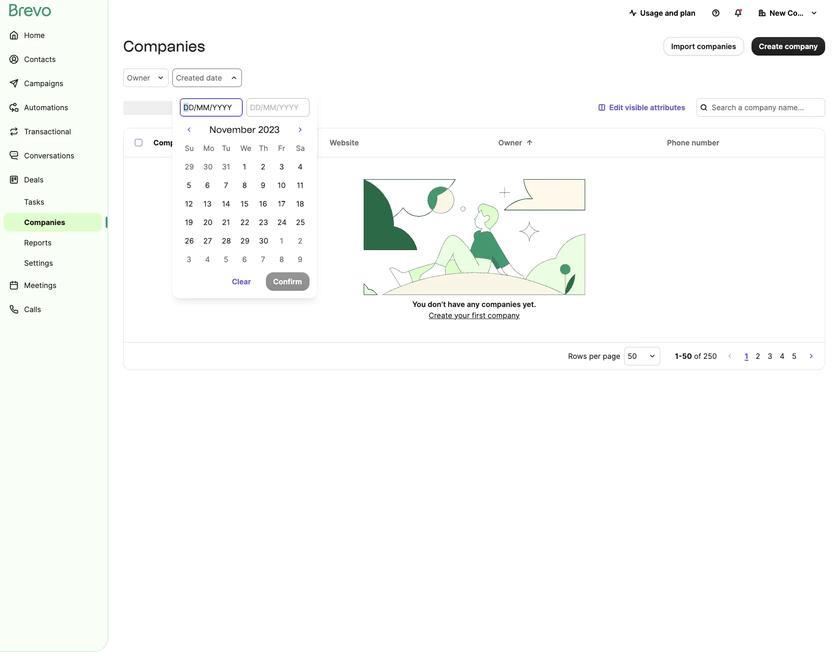 Task type: describe. For each thing, give the bounding box(es) containing it.
company inside button
[[788, 8, 822, 18]]

wednesday, 8 november 2023 cell
[[235, 176, 254, 195]]

24
[[278, 218, 287, 227]]

edit
[[610, 103, 624, 112]]

10
[[278, 181, 286, 190]]

5 for tuesday, 5 december 2023 cell
[[224, 255, 228, 264]]

row containing 5
[[180, 176, 310, 195]]

deals link
[[4, 169, 102, 191]]

we
[[241, 144, 251, 153]]

6 for monday, 6 november 2023 cell
[[205, 181, 210, 190]]

29 for wednesday, 29 november 2023 cell
[[241, 236, 250, 246]]

friday, 1 december 2023 cell
[[280, 236, 283, 246]]

your
[[455, 311, 470, 320]]

import companies
[[672, 42, 737, 51]]

0 horizontal spatial company
[[153, 138, 188, 147]]

8 for wednesday, 8 november 2023 cell
[[242, 181, 247, 190]]

rows per page
[[568, 352, 621, 361]]

attributes
[[650, 103, 686, 112]]

transactional
[[24, 127, 71, 136]]

thursday, 16 november 2023 cell
[[254, 195, 272, 213]]

per
[[589, 352, 601, 361]]

wednesday, 22 november 2023 cell
[[235, 213, 254, 232]]

companies inside button
[[697, 42, 737, 51]]

wednesday, 1 november 2023 cell
[[235, 158, 254, 176]]

create company button
[[752, 37, 826, 56]]

row containing 3
[[180, 250, 310, 269]]

1 horizontal spatial owner
[[499, 138, 522, 147]]

2 for saturday, 2 december 2023 cell
[[298, 236, 303, 246]]

11
[[297, 181, 304, 190]]

owner button
[[123, 69, 169, 87]]

calls
[[24, 305, 41, 314]]

edit visible attributes button
[[591, 98, 693, 117]]

27
[[203, 236, 212, 246]]

calls link
[[4, 299, 102, 321]]

have
[[448, 300, 465, 309]]

tuesday, 31 october 2023 cell
[[222, 162, 230, 172]]

DD/MM/YYYY text field
[[180, 98, 243, 117]]

monday, 13 november 2023 cell
[[198, 195, 217, 213]]

1 for the wednesday, 1 november 2023 cell
[[243, 162, 246, 172]]

tuesday, 7 november 2023 cell
[[217, 176, 235, 195]]

thursday, 23 november 2023 cell
[[254, 213, 272, 232]]

th
[[259, 144, 268, 153]]

sunday, 26 november 2023 cell
[[180, 232, 198, 250]]

22
[[241, 218, 249, 227]]

5 for 5 button
[[792, 352, 797, 361]]

home
[[24, 31, 45, 40]]

1-
[[675, 352, 682, 361]]

november 2023 grid
[[180, 124, 310, 269]]

sa
[[296, 144, 305, 153]]

16
[[259, 199, 267, 209]]

50 button
[[624, 347, 661, 366]]

5 for sunday, 5 november 2023 cell
[[187, 181, 191, 190]]

website
[[330, 138, 359, 147]]

tuesday, 14 november 2023 cell
[[217, 195, 235, 213]]

30 for "monday, 30 october 2023" "cell"
[[203, 162, 213, 172]]

companies link
[[4, 213, 102, 232]]

november
[[210, 124, 256, 135]]

friday, 8 december 2023 cell
[[279, 255, 284, 264]]

4 for the monday, 4 december 2023 cell
[[205, 255, 210, 264]]

18
[[296, 199, 304, 209]]

import companies button
[[664, 37, 744, 56]]

plan
[[680, 8, 696, 18]]

transactional link
[[4, 121, 102, 143]]

su
[[185, 144, 194, 153]]

create inside button
[[759, 42, 783, 51]]

usage
[[641, 8, 663, 18]]

create inside "you don't have any companies yet. create your first company"
[[429, 311, 452, 320]]

up image
[[526, 139, 534, 146]]

new
[[770, 8, 786, 18]]

companies inside "link"
[[24, 218, 65, 227]]

page
[[603, 352, 621, 361]]

21
[[222, 218, 230, 227]]

12
[[185, 199, 193, 209]]

don't
[[428, 300, 446, 309]]

and
[[665, 8, 679, 18]]

meetings link
[[4, 274, 102, 297]]

14
[[222, 199, 230, 209]]

row containing su
[[180, 139, 310, 158]]

you
[[413, 300, 426, 309]]

3 button
[[766, 350, 775, 363]]

friday, 3 november 2023 cell
[[272, 158, 291, 176]]

monday, 4 december 2023 cell
[[205, 255, 210, 264]]

november 2023
[[210, 124, 280, 135]]

settings link
[[4, 254, 102, 273]]

20
[[203, 218, 213, 227]]

tasks link
[[4, 193, 102, 211]]

usage and plan button
[[622, 4, 703, 22]]

0 vertical spatial companies
[[123, 38, 205, 55]]

2 50 from the left
[[682, 352, 692, 361]]

monday, 27 november 2023 cell
[[198, 232, 217, 250]]

tuesday, 28 november 2023 cell
[[217, 232, 235, 250]]

yet.
[[523, 300, 536, 309]]

company name
[[153, 138, 210, 147]]

created date button
[[172, 69, 242, 87]]

created date
[[176, 73, 222, 83]]

tu
[[222, 144, 230, 153]]

sunday, 29 october 2023 cell
[[185, 162, 194, 172]]

1 for '1' button
[[745, 352, 749, 361]]

edit visible attributes
[[610, 103, 686, 112]]

reports
[[24, 238, 52, 248]]

visible
[[625, 103, 649, 112]]

create company
[[759, 42, 818, 51]]

mo
[[203, 144, 214, 153]]

sunday, 12 november 2023 cell
[[180, 195, 198, 213]]



Task type: vqa. For each thing, say whether or not it's contained in the screenshot.
the top 6
yes



Task type: locate. For each thing, give the bounding box(es) containing it.
confirm
[[273, 277, 302, 286]]

create down don't
[[429, 311, 452, 320]]

saturday, 9 december 2023 cell
[[298, 255, 303, 264]]

1 horizontal spatial 29
[[241, 236, 250, 246]]

1 horizontal spatial 5
[[224, 255, 228, 264]]

reports link
[[4, 234, 102, 252]]

0 vertical spatial create
[[759, 42, 783, 51]]

row group
[[180, 158, 310, 269]]

0 horizontal spatial 29
[[185, 162, 194, 172]]

7 inside cell
[[224, 181, 228, 190]]

company left the name
[[153, 138, 188, 147]]

row
[[180, 139, 310, 158], [180, 158, 310, 176], [180, 176, 310, 195], [180, 195, 310, 213], [180, 213, 310, 232], [180, 232, 310, 250], [180, 250, 310, 269]]

5 inside button
[[792, 352, 797, 361]]

1 horizontal spatial 3
[[279, 162, 284, 172]]

1 vertical spatial 5
[[224, 255, 228, 264]]

6 right tuesday, 5 december 2023 cell
[[242, 255, 247, 264]]

conversations
[[24, 151, 74, 160]]

31
[[222, 162, 230, 172]]

row containing 19
[[180, 213, 310, 232]]

tuesday, 21 november 2023 cell
[[217, 213, 235, 232]]

5 inside cell
[[187, 181, 191, 190]]

1 vertical spatial 8
[[279, 255, 284, 264]]

1 horizontal spatial 2
[[298, 236, 303, 246]]

4 left 5 button
[[780, 352, 785, 361]]

0 vertical spatial 1
[[243, 162, 246, 172]]

0 vertical spatial 8
[[242, 181, 247, 190]]

1 vertical spatial company
[[488, 311, 520, 320]]

date
[[206, 73, 222, 83]]

new company
[[770, 8, 822, 18]]

13
[[204, 199, 212, 209]]

thursday, 2 november 2023 cell
[[254, 158, 272, 176]]

30 for thursday, 30 november 2023 'cell'
[[259, 236, 268, 246]]

2
[[261, 162, 265, 172], [298, 236, 303, 246], [756, 352, 761, 361]]

name
[[190, 138, 210, 147]]

fr
[[278, 144, 285, 153]]

0 horizontal spatial 5
[[187, 181, 191, 190]]

home link
[[4, 24, 102, 46]]

companies up reports
[[24, 218, 65, 227]]

0 vertical spatial companies
[[697, 42, 737, 51]]

3
[[279, 162, 284, 172], [187, 255, 191, 264], [768, 352, 773, 361]]

of
[[694, 352, 702, 361]]

1 vertical spatial 6
[[242, 255, 247, 264]]

1 horizontal spatial 50
[[682, 352, 692, 361]]

30 left 31
[[203, 162, 213, 172]]

6 for the wednesday, 6 december 2023 'cell'
[[242, 255, 247, 264]]

company inside button
[[785, 42, 818, 51]]

2 horizontal spatial 4
[[780, 352, 785, 361]]

new company button
[[751, 4, 826, 22]]

4 inside cell
[[298, 162, 303, 172]]

5
[[187, 181, 191, 190], [224, 255, 228, 264], [792, 352, 797, 361]]

0 vertical spatial 29
[[185, 162, 194, 172]]

50 left of
[[682, 352, 692, 361]]

tasks
[[24, 197, 44, 207]]

saturday, 4 november 2023 cell
[[291, 158, 310, 176]]

7 for the thursday, 7 december 2023 cell
[[261, 255, 265, 264]]

5 row from the top
[[180, 213, 310, 232]]

0 horizontal spatial 4
[[205, 255, 210, 264]]

wednesday, 15 november 2023 cell
[[235, 195, 254, 213]]

3 right the 2 button
[[768, 352, 773, 361]]

contacts link
[[4, 48, 102, 70]]

1 horizontal spatial 8
[[279, 255, 284, 264]]

1 vertical spatial 3
[[187, 255, 191, 264]]

wednesday, 6 december 2023 cell
[[242, 255, 247, 264]]

3 down fr
[[279, 162, 284, 172]]

phone number
[[667, 138, 720, 147]]

0 horizontal spatial create
[[429, 311, 452, 320]]

conversations link
[[4, 145, 102, 167]]

4 row from the top
[[180, 195, 310, 213]]

1 vertical spatial companies
[[482, 300, 521, 309]]

2023
[[258, 124, 280, 135]]

1 horizontal spatial 1
[[280, 236, 283, 246]]

1 vertical spatial 4
[[205, 255, 210, 264]]

Search a company name... search field
[[697, 98, 826, 117]]

3 for friday, 3 november 2023 cell
[[279, 162, 284, 172]]

2 vertical spatial 2
[[756, 352, 761, 361]]

19
[[185, 218, 193, 227]]

1 vertical spatial 2
[[298, 236, 303, 246]]

0 vertical spatial 2
[[261, 162, 265, 172]]

sunday, 19 november 2023 cell
[[180, 213, 198, 232]]

23
[[259, 218, 268, 227]]

8
[[242, 181, 247, 190], [279, 255, 284, 264]]

1 horizontal spatial 6
[[242, 255, 247, 264]]

campaigns link
[[4, 72, 102, 95]]

30 inside 'cell'
[[259, 236, 268, 246]]

7
[[224, 181, 228, 190], [261, 255, 265, 264]]

import
[[672, 42, 695, 51]]

2 vertical spatial 1
[[745, 352, 749, 361]]

1 vertical spatial 29
[[241, 236, 250, 246]]

tuesday, 5 december 2023 cell
[[224, 255, 228, 264]]

0 vertical spatial 9
[[261, 181, 266, 190]]

0 horizontal spatial companies
[[24, 218, 65, 227]]

meetings
[[24, 281, 57, 290]]

confirm button
[[266, 273, 310, 291]]

1 vertical spatial 30
[[259, 236, 268, 246]]

2 vertical spatial 5
[[792, 352, 797, 361]]

clear button
[[225, 273, 258, 291]]

50
[[628, 352, 637, 361], [682, 352, 692, 361]]

3 left the monday, 4 december 2023 cell
[[187, 255, 191, 264]]

7 right the wednesday, 6 december 2023 'cell'
[[261, 255, 265, 264]]

0 vertical spatial 4
[[298, 162, 303, 172]]

thursday, 7 december 2023 cell
[[261, 255, 265, 264]]

4 button
[[778, 350, 787, 363]]

3 inside cell
[[279, 162, 284, 172]]

2 down saturday, 25 november 2023 cell
[[298, 236, 303, 246]]

9 inside cell
[[261, 181, 266, 190]]

row containing 12
[[180, 195, 310, 213]]

9 for saturday, 9 december 2023 cell
[[298, 255, 303, 264]]

friday, 24 november 2023 cell
[[272, 213, 291, 232]]

2 vertical spatial 3
[[768, 352, 773, 361]]

companies up owner popup button
[[123, 38, 205, 55]]

0 horizontal spatial 2
[[261, 162, 265, 172]]

2 row from the top
[[180, 158, 310, 176]]

1 horizontal spatial company
[[785, 42, 818, 51]]

2 inside cell
[[261, 162, 265, 172]]

3 for 3 button
[[768, 352, 773, 361]]

create down new
[[759, 42, 783, 51]]

6 row from the top
[[180, 232, 310, 250]]

1 vertical spatial owner
[[499, 138, 522, 147]]

1 vertical spatial company
[[153, 138, 188, 147]]

28
[[222, 236, 231, 246]]

thursday, 30 november 2023 cell
[[254, 232, 272, 250]]

1 inside cell
[[243, 162, 246, 172]]

company
[[788, 8, 822, 18], [153, 138, 188, 147]]

usage and plan
[[641, 8, 696, 18]]

5 right the monday, 4 december 2023 cell
[[224, 255, 228, 264]]

0 vertical spatial 3
[[279, 162, 284, 172]]

0 vertical spatial company
[[788, 8, 822, 18]]

2 inside button
[[756, 352, 761, 361]]

companies
[[123, 38, 205, 55], [24, 218, 65, 227]]

1 horizontal spatial 30
[[259, 236, 268, 246]]

1 horizontal spatial 4
[[298, 162, 303, 172]]

9 right friday, 8 december 2023 cell
[[298, 255, 303, 264]]

7 row from the top
[[180, 250, 310, 269]]

0 vertical spatial 6
[[205, 181, 210, 190]]

4 right friday, 3 november 2023 cell
[[298, 162, 303, 172]]

monday, 30 october 2023 cell
[[203, 162, 213, 172]]

2 horizontal spatial 1
[[745, 352, 749, 361]]

1 horizontal spatial 9
[[298, 255, 303, 264]]

number
[[692, 138, 720, 147]]

saturday, 11 november 2023 cell
[[291, 176, 310, 195]]

0 vertical spatial company
[[785, 42, 818, 51]]

row containing 26
[[180, 232, 310, 250]]

29 for the sunday, 29 october 2023 cell
[[185, 162, 194, 172]]

1 inside button
[[745, 352, 749, 361]]

2 right the wednesday, 1 november 2023 cell
[[261, 162, 265, 172]]

26
[[185, 236, 194, 246]]

sunday, 3 december 2023 cell
[[187, 255, 191, 264]]

5 right the '4' 'button' on the bottom of page
[[792, 352, 797, 361]]

3 row from the top
[[180, 176, 310, 195]]

owner inside popup button
[[127, 73, 150, 83]]

deals
[[24, 175, 44, 184]]

created
[[176, 73, 204, 83]]

monday, 20 november 2023 cell
[[198, 213, 217, 232]]

1 vertical spatial create
[[429, 311, 452, 320]]

4 inside 'button'
[[780, 352, 785, 361]]

1 vertical spatial companies
[[24, 218, 65, 227]]

0 horizontal spatial 1
[[243, 162, 246, 172]]

1 horizontal spatial create
[[759, 42, 783, 51]]

2 horizontal spatial 3
[[768, 352, 773, 361]]

8 right tuesday, 7 november 2023 cell
[[242, 181, 247, 190]]

250
[[704, 352, 717, 361]]

companies
[[697, 42, 737, 51], [482, 300, 521, 309]]

1 horizontal spatial companies
[[697, 42, 737, 51]]

companies up the 'first'
[[482, 300, 521, 309]]

4
[[298, 162, 303, 172], [205, 255, 210, 264], [780, 352, 785, 361]]

4 left tuesday, 5 december 2023 cell
[[205, 255, 210, 264]]

0 horizontal spatial 9
[[261, 181, 266, 190]]

30
[[203, 162, 213, 172], [259, 236, 268, 246]]

5 button
[[791, 350, 799, 363]]

0 horizontal spatial owner
[[127, 73, 150, 83]]

company right new
[[788, 8, 822, 18]]

7 right monday, 6 november 2023 cell
[[224, 181, 228, 190]]

1 left the 2 button
[[745, 352, 749, 361]]

campaigns
[[24, 79, 63, 88]]

3 inside button
[[768, 352, 773, 361]]

monday, 6 november 2023 cell
[[198, 176, 217, 195]]

2 button
[[754, 350, 762, 363]]

friday, 10 november 2023 cell
[[272, 176, 291, 195]]

4 for the '4' 'button' on the bottom of page
[[780, 352, 785, 361]]

automations
[[24, 103, 68, 112]]

automations link
[[4, 96, 102, 119]]

7 for tuesday, 7 november 2023 cell
[[224, 181, 228, 190]]

1 for friday, 1 december 2023 cell
[[280, 236, 283, 246]]

9 right wednesday, 8 november 2023 cell
[[261, 181, 266, 190]]

saturday, 25 november 2023 cell
[[291, 213, 310, 232]]

29 down su
[[185, 162, 194, 172]]

create
[[759, 42, 783, 51], [429, 311, 452, 320]]

1 50 from the left
[[628, 352, 637, 361]]

0 horizontal spatial 8
[[242, 181, 247, 190]]

9 for thursday, 9 november 2023 cell
[[261, 181, 266, 190]]

saturday, 18 november 2023 cell
[[291, 195, 310, 213]]

6
[[205, 181, 210, 190], [242, 255, 247, 264]]

5 up 12
[[187, 181, 191, 190]]

15
[[241, 199, 249, 209]]

first
[[472, 311, 486, 320]]

2 vertical spatial 4
[[780, 352, 785, 361]]

1 vertical spatial 7
[[261, 255, 265, 264]]

0 vertical spatial 5
[[187, 181, 191, 190]]

1-50 of 250
[[675, 352, 717, 361]]

1 right thursday, 30 november 2023 'cell'
[[280, 236, 283, 246]]

29 inside cell
[[241, 236, 250, 246]]

1 horizontal spatial company
[[788, 8, 822, 18]]

8 for friday, 8 december 2023 cell
[[279, 255, 284, 264]]

wednesday, 29 november 2023 cell
[[235, 232, 254, 250]]

3 for sunday, 3 december 2023 cell
[[187, 255, 191, 264]]

saturday, 2 december 2023 cell
[[298, 236, 303, 246]]

17
[[278, 199, 286, 209]]

companies inside "you don't have any companies yet. create your first company"
[[482, 300, 521, 309]]

0 vertical spatial 7
[[224, 181, 228, 190]]

company inside "you don't have any companies yet. create your first company"
[[488, 311, 520, 320]]

30 left friday, 1 december 2023 cell
[[259, 236, 268, 246]]

1 horizontal spatial 7
[[261, 255, 265, 264]]

2 horizontal spatial 5
[[792, 352, 797, 361]]

1 right tuesday, 31 october 2023 cell
[[243, 162, 246, 172]]

6 inside cell
[[205, 181, 210, 190]]

any
[[467, 300, 480, 309]]

0 vertical spatial owner
[[127, 73, 150, 83]]

0 horizontal spatial companies
[[482, 300, 521, 309]]

0 horizontal spatial 50
[[628, 352, 637, 361]]

company right the 'first'
[[488, 311, 520, 320]]

you don't have any companies yet. create your first company
[[413, 300, 536, 320]]

0 horizontal spatial company
[[488, 311, 520, 320]]

row containing 29
[[180, 158, 310, 176]]

thursday, 9 november 2023 cell
[[254, 176, 272, 195]]

4 for saturday, 4 november 2023 cell
[[298, 162, 303, 172]]

phone
[[667, 138, 690, 147]]

clear
[[232, 277, 251, 286]]

settings
[[24, 259, 53, 268]]

25
[[296, 218, 305, 227]]

row group containing 29
[[180, 158, 310, 269]]

50 inside popup button
[[628, 352, 637, 361]]

1 vertical spatial 1
[[280, 236, 283, 246]]

sunday, 5 november 2023 cell
[[180, 176, 198, 195]]

companies right import
[[697, 42, 737, 51]]

2 right '1' button
[[756, 352, 761, 361]]

friday, 17 november 2023 cell
[[272, 195, 291, 213]]

0 vertical spatial 30
[[203, 162, 213, 172]]

1 row from the top
[[180, 139, 310, 158]]

2 for thursday, 2 november 2023 cell
[[261, 162, 265, 172]]

company down new company
[[785, 42, 818, 51]]

0 horizontal spatial 6
[[205, 181, 210, 190]]

rows
[[568, 352, 587, 361]]

2 for the 2 button
[[756, 352, 761, 361]]

8 inside wednesday, 8 november 2023 cell
[[242, 181, 247, 190]]

1
[[243, 162, 246, 172], [280, 236, 283, 246], [745, 352, 749, 361]]

1 button
[[743, 350, 751, 363]]

0 horizontal spatial 7
[[224, 181, 228, 190]]

contacts
[[24, 55, 56, 64]]

50 right page
[[628, 352, 637, 361]]

1 horizontal spatial companies
[[123, 38, 205, 55]]

0 horizontal spatial 30
[[203, 162, 213, 172]]

2 horizontal spatial 2
[[756, 352, 761, 361]]

1 vertical spatial 9
[[298, 255, 303, 264]]

29
[[185, 162, 194, 172], [241, 236, 250, 246]]

6 right sunday, 5 november 2023 cell
[[205, 181, 210, 190]]

29 left thursday, 30 november 2023 'cell'
[[241, 236, 250, 246]]

8 left saturday, 9 december 2023 cell
[[279, 255, 284, 264]]

0 horizontal spatial 3
[[187, 255, 191, 264]]



